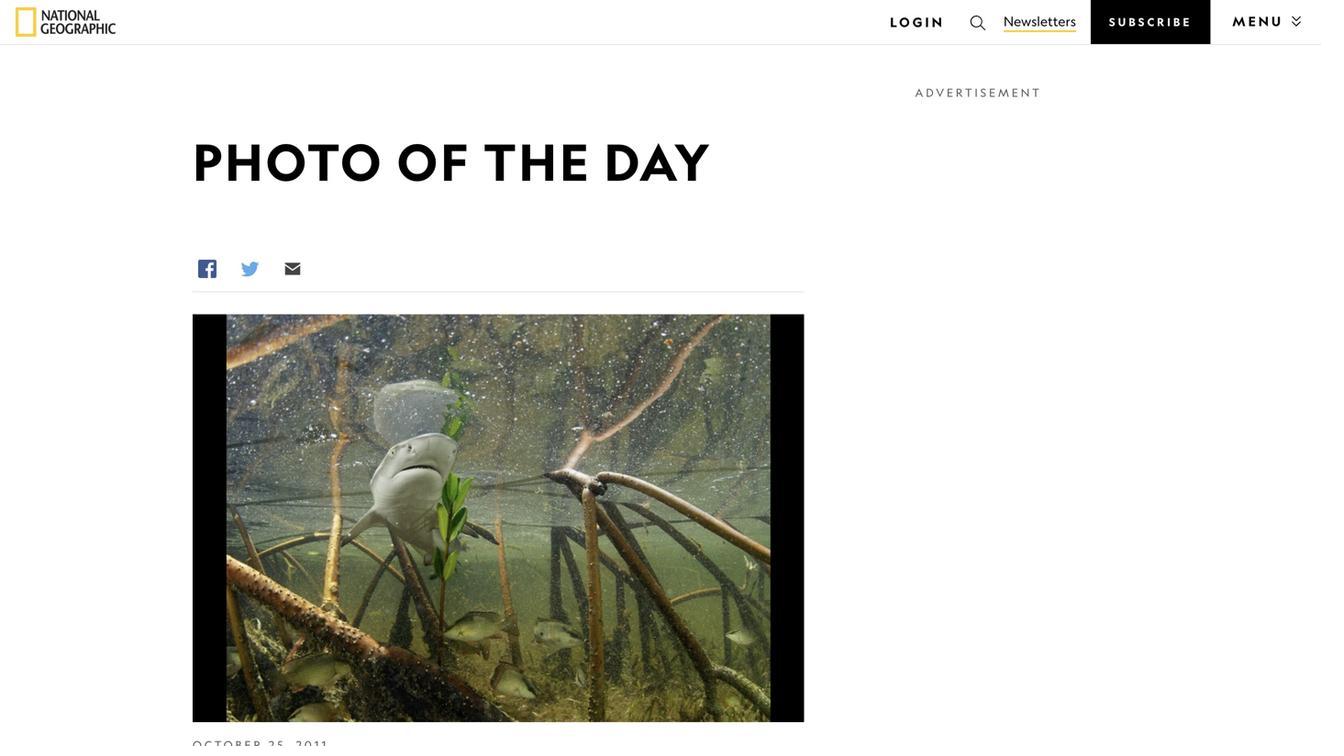 Task type: vqa. For each thing, say whether or not it's contained in the screenshot.
ITINERARY to the middle
no



Task type: describe. For each thing, give the bounding box(es) containing it.
lemon shark swimming near mangroves image
[[226, 314, 771, 722]]

next image
[[751, 492, 805, 545]]

subscribe
[[1110, 15, 1193, 29]]

login
[[890, 14, 945, 30]]

inline gallery element
[[193, 314, 805, 746]]

of
[[397, 130, 471, 193]]

search image
[[969, 14, 988, 32]]

photo of the day
[[193, 130, 713, 193]]

newsletters
[[1004, 13, 1077, 29]]

the
[[484, 130, 591, 193]]



Task type: locate. For each thing, give the bounding box(es) containing it.
national geographic logo - home image
[[16, 7, 116, 37]]

login button
[[883, 7, 953, 37]]

day
[[604, 130, 713, 193]]

newsletters link
[[1004, 12, 1077, 32]]

menu button
[[1226, 6, 1306, 36]]

subscribe link
[[1091, 0, 1211, 44]]

photo
[[193, 130, 384, 193]]

menu
[[1233, 13, 1284, 29]]

previous image
[[193, 492, 246, 545]]



